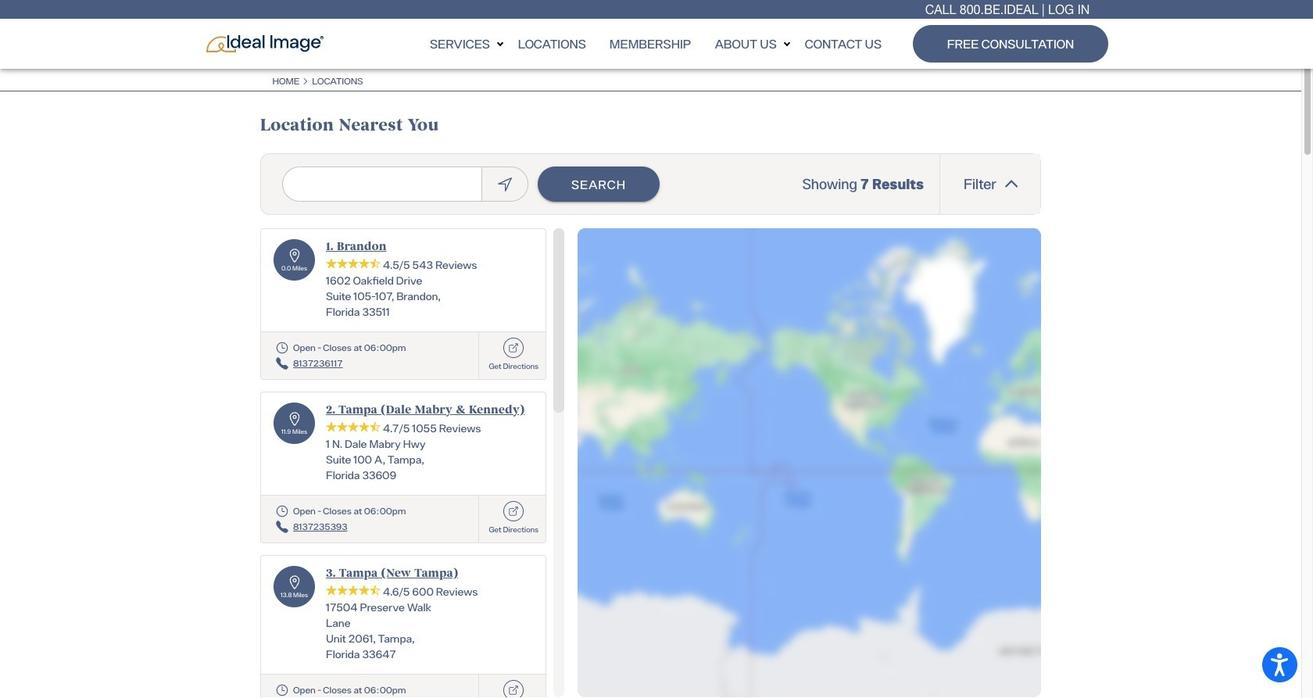 Task type: locate. For each thing, give the bounding box(es) containing it.
banner
[[0, 0, 1314, 69]]



Task type: vqa. For each thing, say whether or not it's contained in the screenshot.
ideal image logo
no



Task type: describe. For each thing, give the bounding box(es) containing it.
open accessibe: accessibility options, statement and help image
[[1272, 654, 1289, 677]]



